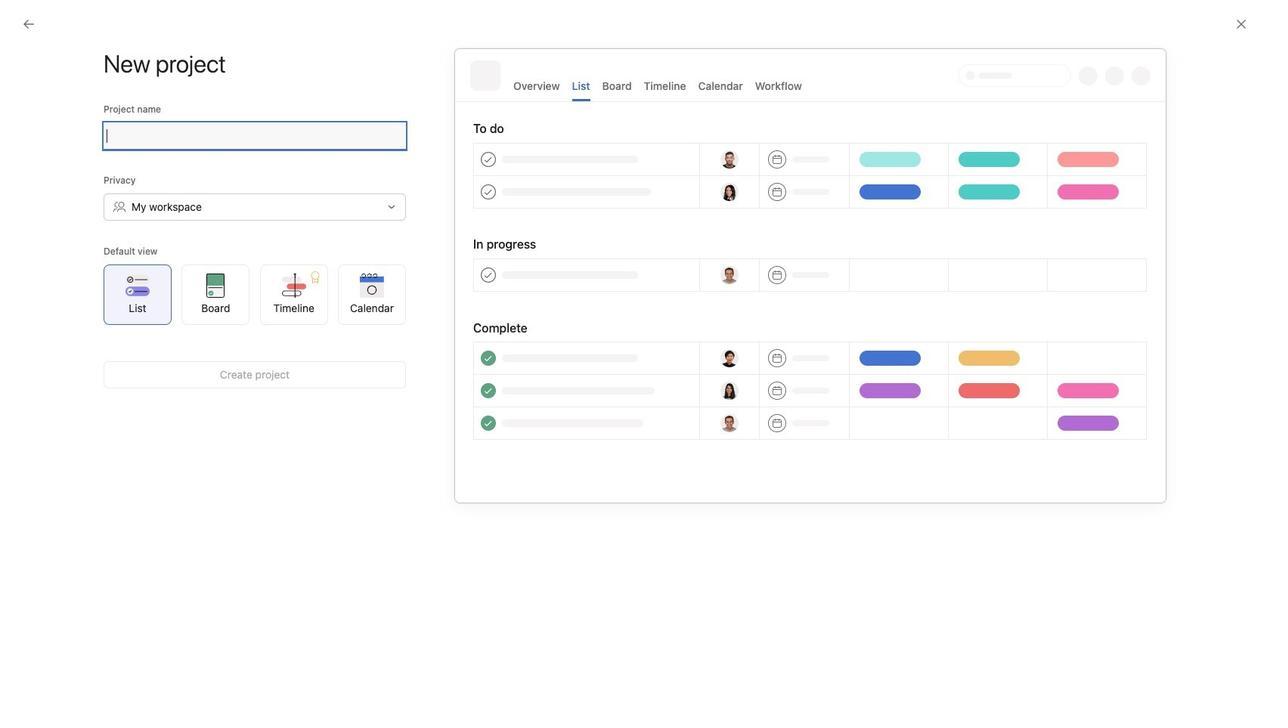 Task type: vqa. For each thing, say whether or not it's contained in the screenshot.
the added
no



Task type: describe. For each thing, give the bounding box(es) containing it.
3 mark complete image from the top
[[283, 377, 301, 395]]

global element
[[0, 37, 182, 128]]

2 mark complete checkbox from the top
[[283, 350, 301, 368]]

this is a preview of your project image
[[455, 48, 1167, 504]]

3 mark complete checkbox from the top
[[283, 377, 301, 395]]

hide sidebar image
[[20, 12, 32, 24]]

starred element
[[0, 241, 182, 319]]

projects element
[[0, 319, 182, 422]]

line_and_symbols image
[[966, 330, 984, 348]]

board image
[[761, 385, 779, 403]]



Task type: locate. For each thing, give the bounding box(es) containing it.
add profile photo image
[[286, 225, 322, 262]]

1 vertical spatial mark complete checkbox
[[283, 350, 301, 368]]

0 vertical spatial mark complete checkbox
[[283, 322, 301, 340]]

1 mark complete image from the top
[[283, 322, 301, 340]]

2 vertical spatial mark complete image
[[283, 377, 301, 395]]

list item
[[746, 262, 951, 308], [267, 318, 715, 345], [267, 345, 715, 372], [267, 372, 715, 399], [267, 399, 715, 427], [267, 427, 715, 454]]

board image
[[761, 330, 779, 348]]

go back image
[[23, 18, 35, 30]]

1 mark complete checkbox from the top
[[283, 322, 301, 340]]

2 vertical spatial mark complete checkbox
[[283, 377, 301, 395]]

2 mark complete image from the top
[[283, 350, 301, 368]]

1 vertical spatial mark complete image
[[283, 350, 301, 368]]

0 vertical spatial mark complete image
[[283, 322, 301, 340]]

mark complete image
[[283, 322, 301, 340], [283, 350, 301, 368], [283, 377, 301, 395]]

Mark complete checkbox
[[283, 322, 301, 340], [283, 350, 301, 368], [283, 377, 301, 395]]

rocket image
[[966, 276, 984, 294]]

close image
[[1236, 18, 1248, 30]]

None text field
[[104, 123, 406, 150]]



